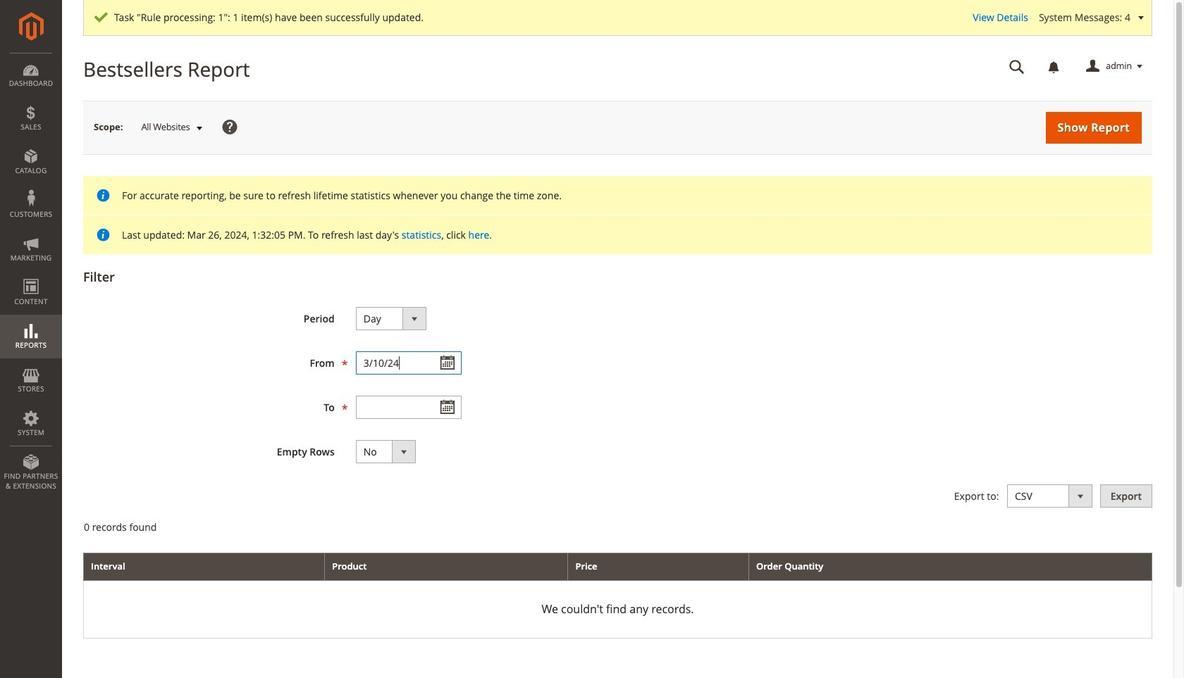 Task type: locate. For each thing, give the bounding box(es) containing it.
None text field
[[356, 396, 462, 420]]

menu bar
[[0, 53, 62, 499]]

magento admin panel image
[[19, 12, 43, 41]]

None text field
[[356, 352, 462, 375]]



